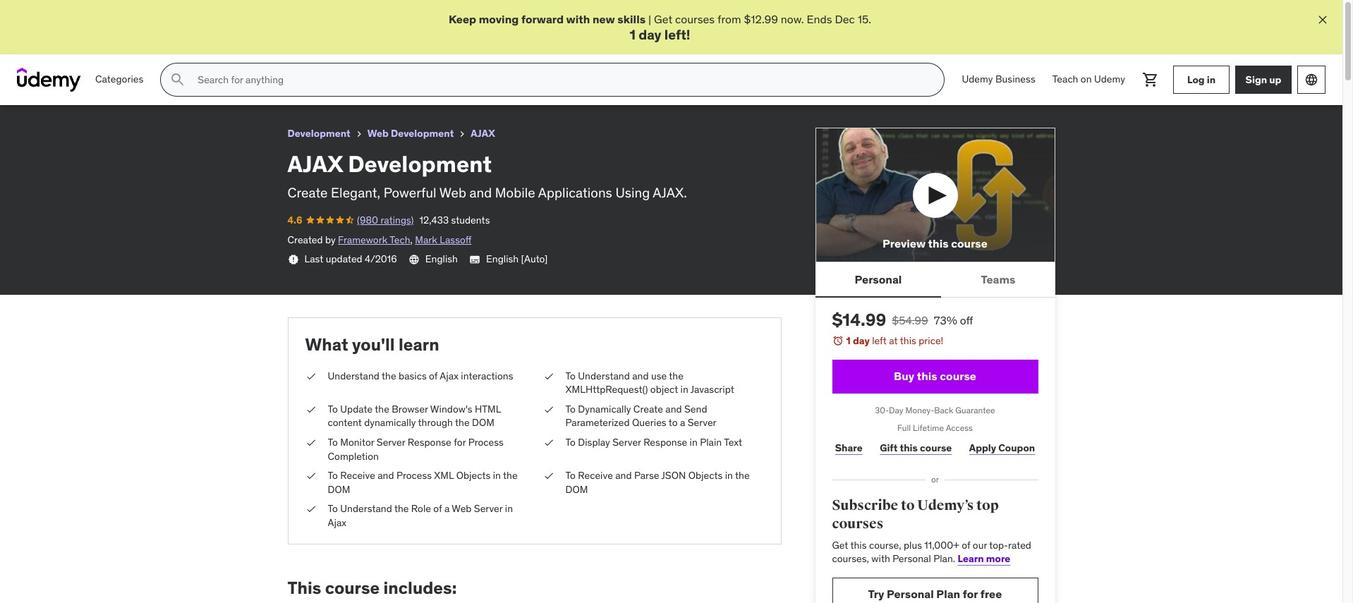 Task type: describe. For each thing, give the bounding box(es) containing it.
submit search image
[[170, 71, 186, 88]]

rated
[[1008, 539, 1031, 551]]

off
[[960, 314, 973, 328]]

mobile
[[495, 184, 535, 201]]

(980
[[357, 214, 378, 226]]

to dynamically create and send parameterized queries to a server
[[565, 403, 716, 429]]

understand for to understand and use the xmlhttprequest() object in javascript
[[578, 369, 630, 382]]

dynamically
[[364, 416, 416, 429]]

up
[[1269, 73, 1281, 86]]

keep moving forward with new skills | get courses from $12.99 now. ends dec 15. 1 day left!
[[449, 12, 871, 43]]

web development link
[[367, 125, 454, 142]]

web inside ajax development create elegant, powerful web and mobile applications using ajax.
[[439, 184, 466, 201]]

web development
[[367, 127, 454, 140]]

last
[[304, 253, 323, 265]]

(980 ratings)
[[357, 214, 414, 226]]

Search for anything text field
[[195, 68, 927, 92]]

apply coupon button
[[966, 434, 1038, 463]]

get inside the keep moving forward with new skills | get courses from $12.99 now. ends dec 15. 1 day left!
[[654, 12, 672, 26]]

at
[[889, 335, 898, 347]]

try personal plan for free link
[[832, 578, 1038, 603]]

this for preview
[[928, 237, 949, 251]]

development link
[[287, 125, 350, 142]]

ajax development create elegant, powerful web and mobile applications using ajax.
[[287, 150, 687, 201]]

categories button
[[87, 63, 152, 97]]

sign up
[[1245, 73, 1281, 86]]

try
[[868, 587, 884, 601]]

tech
[[390, 233, 410, 246]]

get this course, plus 11,000+ of our top-rated courses, with personal plan.
[[832, 539, 1031, 565]]

personal button
[[815, 263, 941, 297]]

to for to dynamically create and send parameterized queries to a server
[[565, 403, 576, 415]]

the inside the to receive and parse json objects in the dom
[[735, 469, 750, 482]]

courses,
[[832, 553, 869, 565]]

alarm image
[[832, 335, 843, 347]]

this for gift
[[900, 442, 918, 454]]

now.
[[781, 12, 804, 26]]

teams
[[981, 272, 1015, 286]]

choose a language image
[[1304, 73, 1318, 87]]

personal inside get this course, plus 11,000+ of our top-rated courses, with personal plan.
[[893, 553, 931, 565]]

content
[[328, 416, 362, 429]]

teams button
[[941, 263, 1055, 297]]

udemy business link
[[953, 63, 1044, 97]]

this for buy
[[917, 369, 937, 383]]

close image
[[1316, 13, 1330, 27]]

to for to understand the role of a web server in ajax
[[328, 502, 338, 515]]

forward
[[521, 12, 564, 26]]

response for for
[[408, 436, 451, 449]]

and inside to dynamically create and send parameterized queries to a server
[[665, 403, 682, 415]]

plan.
[[933, 553, 955, 565]]

course language image
[[408, 254, 420, 265]]

try personal plan for free
[[868, 587, 1002, 601]]

the inside to understand and use the xmlhttprequest() object in javascript
[[669, 369, 684, 382]]

to for to display server response in plain text
[[565, 436, 576, 449]]

students
[[451, 214, 490, 226]]

our
[[973, 539, 987, 551]]

or
[[931, 474, 939, 484]]

through
[[418, 416, 453, 429]]

what
[[305, 334, 348, 355]]

1 inside the keep moving forward with new skills | get courses from $12.99 now. ends dec 15. 1 day left!
[[630, 26, 636, 43]]

framework tech link
[[338, 233, 410, 246]]

development for web
[[391, 127, 454, 140]]

$14.99
[[832, 309, 886, 331]]

categories
[[95, 73, 143, 86]]

server inside to monitor server response for process completion
[[377, 436, 405, 449]]

a inside to dynamically create and send parameterized queries to a server
[[680, 416, 685, 429]]

to for to receive and process xml objects in the dom
[[328, 469, 338, 482]]

keep
[[449, 12, 476, 26]]

with inside the keep moving forward with new skills | get courses from $12.99 now. ends dec 15. 1 day left!
[[566, 12, 590, 26]]

1 vertical spatial for
[[963, 587, 978, 601]]

this right at
[[900, 335, 916, 347]]

to for to update the browser window's html content dynamically through the dom
[[328, 403, 338, 415]]

html
[[475, 403, 501, 415]]

understand for to understand the role of a web server in ajax
[[340, 502, 392, 515]]

web inside web development link
[[367, 127, 389, 140]]

in inside the to receive and parse json objects in the dom
[[725, 469, 733, 482]]

moving
[[479, 12, 519, 26]]

english [auto]
[[486, 253, 548, 265]]

courses inside the keep moving forward with new skills | get courses from $12.99 now. ends dec 15. 1 day left!
[[675, 12, 715, 26]]

to update the browser window's html content dynamically through the dom
[[328, 403, 501, 429]]

sign up link
[[1235, 66, 1292, 94]]

xsmall image for to display server response in plain text
[[543, 436, 554, 450]]

to for to understand and use the xmlhttprequest() object in javascript
[[565, 369, 576, 382]]

skills
[[617, 12, 646, 26]]

udemy's
[[917, 497, 974, 515]]

and for to understand and use the xmlhttprequest() object in javascript
[[632, 369, 649, 382]]

powerful
[[384, 184, 436, 201]]

plan
[[936, 587, 960, 601]]

buy this course
[[894, 369, 976, 383]]

xsmall image left ajax link
[[457, 129, 468, 140]]

plus
[[904, 539, 922, 551]]

xsmall image for to update the browser window's html content dynamically through the dom
[[305, 403, 316, 416]]

12,433 students
[[419, 214, 490, 226]]

the inside to receive and process xml objects in the dom
[[503, 469, 518, 482]]

4/2016
[[365, 253, 397, 265]]

monitor
[[340, 436, 374, 449]]

window's
[[430, 403, 472, 415]]

send
[[684, 403, 707, 415]]

course for gift this course
[[920, 442, 952, 454]]

in inside to understand the role of a web server in ajax
[[505, 502, 513, 515]]

apply coupon
[[969, 442, 1035, 454]]

lifetime
[[913, 422, 944, 433]]

with inside get this course, plus 11,000+ of our top-rated courses, with personal plan.
[[871, 553, 890, 565]]

udemy business
[[962, 73, 1035, 86]]

teach on udemy link
[[1044, 63, 1134, 97]]

of inside get this course, plus 11,000+ of our top-rated courses, with personal plan.
[[962, 539, 970, 551]]

learn more
[[958, 553, 1010, 565]]

xsmall image for to monitor server response for process completion
[[305, 436, 316, 450]]

share button
[[832, 434, 866, 463]]

mark lassoff link
[[415, 233, 472, 246]]

the down 'window's'
[[455, 416, 470, 429]]

the inside to understand the role of a web server in ajax
[[394, 502, 409, 515]]

ratings)
[[381, 214, 414, 226]]

ajax for ajax
[[471, 127, 495, 140]]

role
[[411, 502, 431, 515]]

subscribe to udemy's top courses
[[832, 497, 999, 533]]

dec
[[835, 12, 855, 26]]

$14.99 $54.99 73% off
[[832, 309, 973, 331]]

display
[[578, 436, 610, 449]]

and inside ajax development create elegant, powerful web and mobile applications using ajax.
[[469, 184, 492, 201]]

4.6
[[287, 214, 302, 226]]

top-
[[989, 539, 1008, 551]]

the left basics
[[382, 369, 396, 382]]



Task type: locate. For each thing, give the bounding box(es) containing it.
objects right json
[[688, 469, 723, 482]]

1 english from the left
[[425, 253, 458, 265]]

ajax link
[[471, 125, 495, 142]]

dom inside to receive and process xml objects in the dom
[[328, 483, 350, 496]]

response for in
[[643, 436, 687, 449]]

applications
[[538, 184, 612, 201]]

11,000+
[[924, 539, 959, 551]]

xsmall image
[[353, 129, 365, 140], [543, 369, 554, 383], [543, 403, 554, 416], [305, 436, 316, 450], [305, 469, 316, 483], [543, 469, 554, 483], [305, 502, 316, 516]]

0 horizontal spatial a
[[444, 502, 450, 515]]

course down lifetime
[[920, 442, 952, 454]]

subscribe
[[832, 497, 898, 515]]

1 vertical spatial courses
[[832, 515, 883, 533]]

javascript
[[690, 383, 734, 396]]

udemy right on
[[1094, 73, 1125, 86]]

last updated 4/2016
[[304, 253, 397, 265]]

buy
[[894, 369, 914, 383]]

day
[[639, 26, 661, 43], [853, 335, 870, 347]]

1 vertical spatial web
[[439, 184, 466, 201]]

for down 'window's'
[[454, 436, 466, 449]]

2 english from the left
[[486, 253, 519, 265]]

ajax down completion
[[328, 516, 346, 529]]

response
[[408, 436, 451, 449], [643, 436, 687, 449]]

ajax inside ajax development create elegant, powerful web and mobile applications using ajax.
[[287, 150, 343, 178]]

guarantee
[[955, 405, 995, 416]]

with left "new"
[[566, 12, 590, 26]]

server down the send
[[688, 416, 716, 429]]

to inside to understand the role of a web server in ajax
[[328, 502, 338, 515]]

create up queries
[[633, 403, 663, 415]]

this
[[287, 577, 321, 599]]

to left the udemy's
[[901, 497, 915, 515]]

0 vertical spatial with
[[566, 12, 590, 26]]

to inside the to receive and parse json objects in the dom
[[565, 469, 576, 482]]

1 horizontal spatial for
[[963, 587, 978, 601]]

0 horizontal spatial get
[[654, 12, 672, 26]]

web down xml
[[452, 502, 472, 515]]

web up 12,433 students
[[439, 184, 466, 201]]

process inside to receive and process xml objects in the dom
[[396, 469, 432, 482]]

73%
[[934, 314, 957, 328]]

day down |
[[639, 26, 661, 43]]

1 horizontal spatial udemy
[[1094, 73, 1125, 86]]

0 horizontal spatial english
[[425, 253, 458, 265]]

0 vertical spatial get
[[654, 12, 672, 26]]

udemy image
[[17, 68, 81, 92]]

create
[[287, 184, 328, 201], [633, 403, 663, 415]]

0 horizontal spatial 1
[[630, 26, 636, 43]]

receive for to receive and process xml objects in the dom
[[340, 469, 375, 482]]

server right role
[[474, 502, 503, 515]]

1 horizontal spatial objects
[[688, 469, 723, 482]]

dom for to receive and process xml objects in the dom
[[328, 483, 350, 496]]

this right gift
[[900, 442, 918, 454]]

to receive and process xml objects in the dom
[[328, 469, 518, 496]]

1 horizontal spatial create
[[633, 403, 663, 415]]

1
[[630, 26, 636, 43], [846, 335, 851, 347]]

$12.99
[[744, 12, 778, 26]]

to inside to understand and use the xmlhttprequest() object in javascript
[[565, 369, 576, 382]]

0 horizontal spatial courses
[[675, 12, 715, 26]]

0 horizontal spatial process
[[396, 469, 432, 482]]

dynamically
[[578, 403, 631, 415]]

ajax inside to understand the role of a web server in ajax
[[328, 516, 346, 529]]

udemy left business
[[962, 73, 993, 86]]

1 udemy from the left
[[962, 73, 993, 86]]

0 vertical spatial a
[[680, 416, 685, 429]]

created
[[287, 233, 323, 246]]

development up powerful in the left top of the page
[[348, 150, 492, 178]]

in
[[1207, 73, 1216, 86], [680, 383, 688, 396], [690, 436, 698, 449], [493, 469, 501, 482], [725, 469, 733, 482], [505, 502, 513, 515]]

coupon
[[998, 442, 1035, 454]]

0 vertical spatial web
[[367, 127, 389, 140]]

development for ajax
[[348, 150, 492, 178]]

0 horizontal spatial response
[[408, 436, 451, 449]]

response down through
[[408, 436, 451, 449]]

2 horizontal spatial dom
[[565, 483, 588, 496]]

objects inside the to receive and parse json objects in the dom
[[688, 469, 723, 482]]

to inside to dynamically create and send parameterized queries to a server
[[565, 403, 576, 415]]

of right basics
[[429, 369, 438, 382]]

apply
[[969, 442, 996, 454]]

get inside get this course, plus 11,000+ of our top-rated courses, with personal plan.
[[832, 539, 848, 551]]

0 horizontal spatial for
[[454, 436, 466, 449]]

server
[[688, 416, 716, 429], [377, 436, 405, 449], [612, 436, 641, 449], [474, 502, 503, 515]]

teach
[[1052, 73, 1078, 86]]

30-
[[875, 405, 889, 416]]

1 right alarm icon
[[846, 335, 851, 347]]

development inside ajax development create elegant, powerful web and mobile applications using ajax.
[[348, 150, 492, 178]]

this course includes:
[[287, 577, 457, 599]]

create inside to dynamically create and send parameterized queries to a server
[[633, 403, 663, 415]]

understand down completion
[[340, 502, 392, 515]]

a inside to understand the role of a web server in ajax
[[444, 502, 450, 515]]

learn
[[399, 334, 439, 355]]

response inside to monitor server response for process completion
[[408, 436, 451, 449]]

1 horizontal spatial courses
[[832, 515, 883, 533]]

2 receive from the left
[[578, 469, 613, 482]]

of inside to understand the role of a web server in ajax
[[433, 502, 442, 515]]

0 vertical spatial ajax
[[471, 127, 495, 140]]

0 horizontal spatial ajax
[[328, 516, 346, 529]]

ajax.
[[653, 184, 687, 201]]

created by framework tech , mark lassoff
[[287, 233, 472, 246]]

1 vertical spatial 1
[[846, 335, 851, 347]]

0 horizontal spatial with
[[566, 12, 590, 26]]

for inside to monitor server response for process completion
[[454, 436, 466, 449]]

the up dynamically
[[375, 403, 389, 415]]

and down completion
[[378, 469, 394, 482]]

english for english
[[425, 253, 458, 265]]

to inside subscribe to udemy's top courses
[[901, 497, 915, 515]]

1 horizontal spatial to
[[901, 497, 915, 515]]

basics
[[399, 369, 427, 382]]

this up courses,
[[850, 539, 867, 551]]

the right xml
[[503, 469, 518, 482]]

1 horizontal spatial 1
[[846, 335, 851, 347]]

development left ajax link
[[391, 127, 454, 140]]

0 horizontal spatial create
[[287, 184, 328, 201]]

1 vertical spatial with
[[871, 553, 890, 565]]

to inside to dynamically create and send parameterized queries to a server
[[669, 416, 678, 429]]

share
[[835, 442, 863, 454]]

understand up xmlhttprequest()
[[578, 369, 630, 382]]

ajax
[[471, 127, 495, 140], [287, 150, 343, 178]]

and for to receive and parse json objects in the dom
[[615, 469, 632, 482]]

2 objects from the left
[[688, 469, 723, 482]]

0 vertical spatial process
[[468, 436, 504, 449]]

interactions
[[461, 369, 513, 382]]

day
[[889, 405, 903, 416]]

2 vertical spatial web
[[452, 502, 472, 515]]

and left use
[[632, 369, 649, 382]]

and down object
[[665, 403, 682, 415]]

xsmall image
[[457, 129, 468, 140], [287, 254, 299, 265], [305, 369, 316, 383], [305, 403, 316, 416], [543, 436, 554, 450]]

to inside "to update the browser window's html content dynamically through the dom"
[[328, 403, 338, 415]]

gift this course link
[[877, 434, 955, 463]]

1 horizontal spatial process
[[468, 436, 504, 449]]

of left our
[[962, 539, 970, 551]]

money-
[[905, 405, 934, 416]]

ajax up 'window's'
[[440, 369, 459, 382]]

0 vertical spatial 1
[[630, 26, 636, 43]]

1 horizontal spatial with
[[871, 553, 890, 565]]

create up the 4.6
[[287, 184, 328, 201]]

2 response from the left
[[643, 436, 687, 449]]

personal down plus
[[893, 553, 931, 565]]

for left 'free'
[[963, 587, 978, 601]]

dom inside "to update the browser window's html content dynamically through the dom"
[[472, 416, 494, 429]]

1 horizontal spatial dom
[[472, 416, 494, 429]]

create inside ajax development create elegant, powerful web and mobile applications using ajax.
[[287, 184, 328, 201]]

in inside to understand and use the xmlhttprequest() object in javascript
[[680, 383, 688, 396]]

log in link
[[1173, 66, 1230, 94]]

to inside to monitor server response for process completion
[[328, 436, 338, 449]]

to
[[565, 369, 576, 382], [328, 403, 338, 415], [565, 403, 576, 415], [328, 436, 338, 449], [565, 436, 576, 449], [328, 469, 338, 482], [565, 469, 576, 482], [328, 502, 338, 515]]

lassoff
[[440, 233, 472, 246]]

1 horizontal spatial ajax
[[440, 369, 459, 382]]

course right this
[[325, 577, 380, 599]]

json
[[661, 469, 686, 482]]

this right buy
[[917, 369, 937, 383]]

2 vertical spatial personal
[[887, 587, 934, 601]]

development up elegant,
[[287, 127, 350, 140]]

1 horizontal spatial response
[[643, 436, 687, 449]]

and up students
[[469, 184, 492, 201]]

0 horizontal spatial to
[[669, 416, 678, 429]]

gift
[[880, 442, 898, 454]]

this right preview
[[928, 237, 949, 251]]

1 objects from the left
[[456, 469, 490, 482]]

1 vertical spatial day
[[853, 335, 870, 347]]

to monitor server response for process completion
[[328, 436, 504, 462]]

objects right xml
[[456, 469, 490, 482]]

0 vertical spatial to
[[669, 416, 678, 429]]

0 vertical spatial ajax
[[440, 369, 459, 382]]

xsmall image for to understand the role of a web server in ajax
[[305, 502, 316, 516]]

course,
[[869, 539, 901, 551]]

1 down skills
[[630, 26, 636, 43]]

to for to monitor server response for process completion
[[328, 436, 338, 449]]

dom down completion
[[328, 483, 350, 496]]

0 vertical spatial create
[[287, 184, 328, 201]]

includes:
[[383, 577, 457, 599]]

mark
[[415, 233, 437, 246]]

1 receive from the left
[[340, 469, 375, 482]]

1 vertical spatial get
[[832, 539, 848, 551]]

courses down the subscribe
[[832, 515, 883, 533]]

to right queries
[[669, 416, 678, 429]]

server down queries
[[612, 436, 641, 449]]

course for preview this course
[[951, 237, 988, 251]]

2 udemy from the left
[[1094, 73, 1125, 86]]

understand inside to understand and use the xmlhttprequest() object in javascript
[[578, 369, 630, 382]]

text
[[724, 436, 742, 449]]

understand up update
[[328, 369, 380, 382]]

receive inside the to receive and parse json objects in the dom
[[578, 469, 613, 482]]

to understand and use the xmlhttprequest() object in javascript
[[565, 369, 734, 396]]

objects inside to receive and process xml objects in the dom
[[456, 469, 490, 482]]

$54.99
[[892, 314, 928, 328]]

receive down completion
[[340, 469, 375, 482]]

more
[[986, 553, 1010, 565]]

personal right try
[[887, 587, 934, 601]]

0 horizontal spatial receive
[[340, 469, 375, 482]]

a down the send
[[680, 416, 685, 429]]

preview
[[883, 237, 926, 251]]

understand inside to understand the role of a web server in ajax
[[340, 502, 392, 515]]

personal down preview
[[855, 272, 902, 286]]

course up back in the bottom right of the page
[[940, 369, 976, 383]]

update
[[340, 403, 373, 415]]

1 vertical spatial of
[[433, 502, 442, 515]]

to inside to receive and process xml objects in the dom
[[328, 469, 338, 482]]

receive
[[340, 469, 375, 482], [578, 469, 613, 482]]

web right development link
[[367, 127, 389, 140]]

1 horizontal spatial ajax
[[471, 127, 495, 140]]

ajax for ajax development create elegant, powerful web and mobile applications using ajax.
[[287, 150, 343, 178]]

day left left
[[853, 335, 870, 347]]

course
[[951, 237, 988, 251], [940, 369, 976, 383], [920, 442, 952, 454], [325, 577, 380, 599]]

personal inside button
[[855, 272, 902, 286]]

what you'll learn
[[305, 334, 439, 355]]

server inside to understand the role of a web server in ajax
[[474, 502, 503, 515]]

and inside the to receive and parse json objects in the dom
[[615, 469, 632, 482]]

process down to monitor server response for process completion
[[396, 469, 432, 482]]

the right use
[[669, 369, 684, 382]]

0 horizontal spatial day
[[639, 26, 661, 43]]

english down mark lassoff link
[[425, 253, 458, 265]]

xsmall image for understand the basics of ajax interactions
[[305, 369, 316, 383]]

full
[[897, 422, 911, 433]]

web inside to understand the role of a web server in ajax
[[452, 502, 472, 515]]

1 vertical spatial ajax
[[287, 150, 343, 178]]

of
[[429, 369, 438, 382], [433, 502, 442, 515], [962, 539, 970, 551]]

course up teams
[[951, 237, 988, 251]]

receive inside to receive and process xml objects in the dom
[[340, 469, 375, 482]]

and for to receive and process xml objects in the dom
[[378, 469, 394, 482]]

buy this course button
[[832, 360, 1038, 394]]

and left the parse
[[615, 469, 632, 482]]

1 horizontal spatial a
[[680, 416, 685, 429]]

dom down html
[[472, 416, 494, 429]]

30-day money-back guarantee full lifetime access
[[875, 405, 995, 433]]

xml
[[434, 469, 454, 482]]

english right closed captions image at left
[[486, 253, 519, 265]]

xsmall image for to receive and parse json objects in the dom
[[543, 469, 554, 483]]

1 day left at this price!
[[846, 335, 943, 347]]

get up courses,
[[832, 539, 848, 551]]

xsmall image for to receive and process xml objects in the dom
[[305, 469, 316, 483]]

objects for json
[[688, 469, 723, 482]]

dom down the display
[[565, 483, 588, 496]]

1 horizontal spatial english
[[486, 253, 519, 265]]

left!
[[664, 26, 690, 43]]

1 horizontal spatial receive
[[578, 469, 613, 482]]

personal
[[855, 272, 902, 286], [893, 553, 931, 565], [887, 587, 934, 601]]

learn
[[958, 553, 984, 565]]

browser
[[392, 403, 428, 415]]

dom for to receive and parse json objects in the dom
[[565, 483, 588, 496]]

closed captions image
[[469, 254, 480, 265]]

xsmall image for last updated 4/2016
[[287, 254, 299, 265]]

xsmall image left "last"
[[287, 254, 299, 265]]

courses
[[675, 12, 715, 26], [832, 515, 883, 533]]

shopping cart with 0 items image
[[1142, 71, 1159, 88]]

sign
[[1245, 73, 1267, 86]]

price!
[[919, 335, 943, 347]]

with down the course,
[[871, 553, 890, 565]]

of right role
[[433, 502, 442, 515]]

0 horizontal spatial objects
[[456, 469, 490, 482]]

process
[[468, 436, 504, 449], [396, 469, 432, 482]]

ajax down development link
[[287, 150, 343, 178]]

2 vertical spatial of
[[962, 539, 970, 551]]

tab list
[[815, 263, 1055, 298]]

english for english [auto]
[[486, 253, 519, 265]]

1 response from the left
[[408, 436, 451, 449]]

get right |
[[654, 12, 672, 26]]

dom inside the to receive and parse json objects in the dom
[[565, 483, 588, 496]]

course for buy this course
[[940, 369, 976, 383]]

xsmall image for to understand and use the xmlhttprequest() object in javascript
[[543, 369, 554, 383]]

0 vertical spatial of
[[429, 369, 438, 382]]

english
[[425, 253, 458, 265], [486, 253, 519, 265]]

0 horizontal spatial udemy
[[962, 73, 993, 86]]

1 vertical spatial process
[[396, 469, 432, 482]]

receive down the display
[[578, 469, 613, 482]]

to for to receive and parse json objects in the dom
[[565, 469, 576, 482]]

receive for to receive and parse json objects in the dom
[[578, 469, 613, 482]]

response down queries
[[643, 436, 687, 449]]

1 horizontal spatial day
[[853, 335, 870, 347]]

this for get
[[850, 539, 867, 551]]

day inside the keep moving forward with new skills | get courses from $12.99 now. ends dec 15. 1 day left!
[[639, 26, 661, 43]]

udemy
[[962, 73, 993, 86], [1094, 73, 1125, 86]]

process down html
[[468, 436, 504, 449]]

1 vertical spatial personal
[[893, 553, 931, 565]]

0 horizontal spatial dom
[[328, 483, 350, 496]]

0 vertical spatial for
[[454, 436, 466, 449]]

the left role
[[394, 502, 409, 515]]

parameterized
[[565, 416, 630, 429]]

xsmall image left the display
[[543, 436, 554, 450]]

the down text
[[735, 469, 750, 482]]

courses up 'left!' at the top
[[675, 12, 715, 26]]

1 horizontal spatial get
[[832, 539, 848, 551]]

understand
[[328, 369, 380, 382], [578, 369, 630, 382], [340, 502, 392, 515]]

0 vertical spatial day
[[639, 26, 661, 43]]

server down dynamically
[[377, 436, 405, 449]]

in inside to receive and process xml objects in the dom
[[493, 469, 501, 482]]

1 vertical spatial a
[[444, 502, 450, 515]]

xsmall image for to dynamically create and send parameterized queries to a server
[[543, 403, 554, 416]]

objects for xml
[[456, 469, 490, 482]]

and inside to receive and process xml objects in the dom
[[378, 469, 394, 482]]

server inside to dynamically create and send parameterized queries to a server
[[688, 416, 716, 429]]

to understand the role of a web server in ajax
[[328, 502, 513, 529]]

12,433
[[419, 214, 449, 226]]

a right role
[[444, 502, 450, 515]]

create for dynamically
[[633, 403, 663, 415]]

ajax up ajax development create elegant, powerful web and mobile applications using ajax. at the top of page
[[471, 127, 495, 140]]

1 vertical spatial to
[[901, 497, 915, 515]]

parse
[[634, 469, 659, 482]]

create for development
[[287, 184, 328, 201]]

xsmall image left content
[[305, 403, 316, 416]]

this inside get this course, plus 11,000+ of our top-rated courses, with personal plan.
[[850, 539, 867, 551]]

0 vertical spatial courses
[[675, 12, 715, 26]]

0 vertical spatial personal
[[855, 272, 902, 286]]

1 vertical spatial create
[[633, 403, 663, 415]]

0 horizontal spatial ajax
[[287, 150, 343, 178]]

process inside to monitor server response for process completion
[[468, 436, 504, 449]]

business
[[995, 73, 1035, 86]]

preview this course
[[883, 237, 988, 251]]

xsmall image down "what"
[[305, 369, 316, 383]]

tab list containing personal
[[815, 263, 1055, 298]]

courses inside subscribe to udemy's top courses
[[832, 515, 883, 533]]

1 vertical spatial ajax
[[328, 516, 346, 529]]

and inside to understand and use the xmlhttprequest() object in javascript
[[632, 369, 649, 382]]



Task type: vqa. For each thing, say whether or not it's contained in the screenshot.
the bottom create
yes



